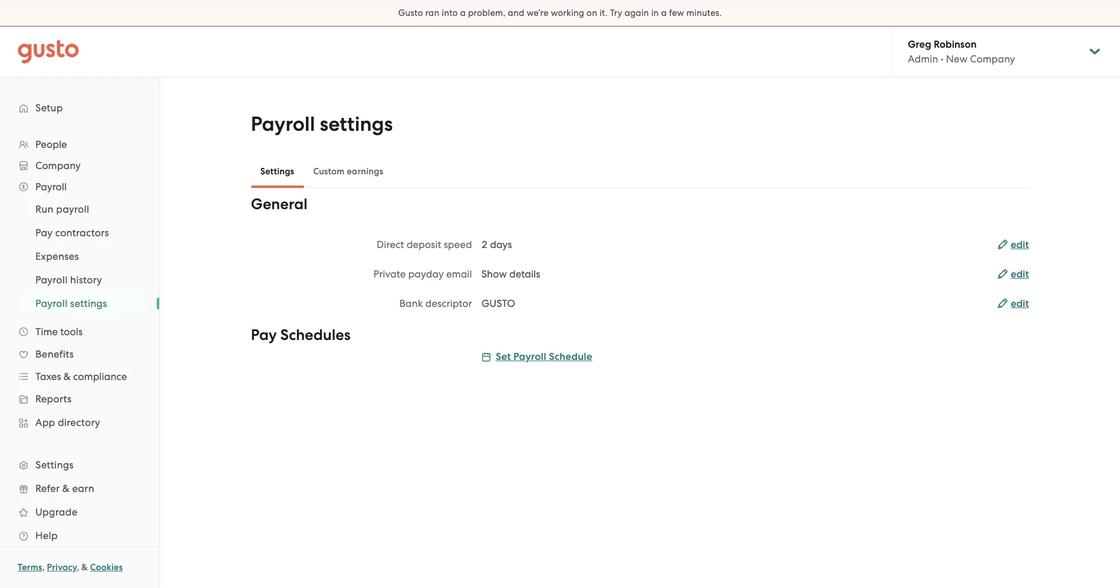 Task type: vqa. For each thing, say whether or not it's contained in the screenshot.
Pay Period
no



Task type: locate. For each thing, give the bounding box(es) containing it.
contractors
[[55, 227, 109, 239]]

terms , privacy , & cookies
[[18, 563, 123, 573]]

a right into
[[460, 8, 466, 18]]

pay inside 'settings' 'tab panel'
[[251, 326, 277, 344]]

2 edit button from the top
[[998, 268, 1030, 282]]

2 list from the top
[[0, 198, 159, 316]]

1 vertical spatial edit button
[[998, 268, 1030, 282]]

company inside greg robinson admin • new company
[[971, 53, 1016, 65]]

taxes
[[35, 371, 61, 383]]

0 horizontal spatial pay
[[35, 227, 53, 239]]

1 vertical spatial &
[[62, 483, 70, 495]]

ran
[[426, 8, 440, 18]]

in
[[652, 8, 659, 18]]

1 edit button from the top
[[998, 238, 1030, 252]]

1 vertical spatial settings
[[35, 459, 74, 471]]

help
[[35, 530, 58, 542]]

general
[[251, 195, 308, 214]]

a right in
[[662, 8, 667, 18]]

payroll down expenses
[[35, 274, 68, 286]]

0 horizontal spatial a
[[460, 8, 466, 18]]

and
[[508, 8, 525, 18]]

expenses link
[[21, 246, 147, 267]]

schedules
[[281, 326, 351, 344]]

a
[[460, 8, 466, 18], [662, 8, 667, 18]]

settings
[[260, 166, 294, 177], [35, 459, 74, 471]]

schedule
[[549, 351, 593, 363]]

0 horizontal spatial company
[[35, 160, 81, 172]]

& for compliance
[[64, 371, 71, 383]]

directory
[[58, 417, 100, 429]]

time
[[35, 326, 58, 338]]

settings up refer
[[35, 459, 74, 471]]

admin
[[908, 53, 939, 65]]

0 vertical spatial settings
[[320, 112, 393, 136]]

pay left schedules
[[251, 326, 277, 344]]

0 horizontal spatial settings
[[35, 459, 74, 471]]

, left cookies 'button' on the left
[[77, 563, 79, 573]]

speed
[[444, 239, 472, 251]]

2 days
[[482, 239, 512, 251]]

settings down history
[[70, 298, 107, 310]]

0 vertical spatial settings
[[260, 166, 294, 177]]

privacy link
[[47, 563, 77, 573]]

company inside dropdown button
[[35, 160, 81, 172]]

0 vertical spatial payroll settings
[[251, 112, 393, 136]]

few
[[669, 8, 685, 18]]

0 horizontal spatial ,
[[42, 563, 45, 573]]

custom
[[313, 166, 345, 177]]

gusto
[[398, 8, 423, 18]]

app
[[35, 417, 55, 429]]

payroll settings
[[251, 112, 393, 136], [35, 298, 107, 310]]

1 horizontal spatial company
[[971, 53, 1016, 65]]

& left cookies 'button' on the left
[[81, 563, 88, 573]]

1 list from the top
[[0, 134, 159, 548]]

pay inside "link"
[[35, 227, 53, 239]]

expenses
[[35, 251, 79, 262]]

upgrade link
[[12, 502, 147, 523]]

1 vertical spatial pay
[[251, 326, 277, 344]]

,
[[42, 563, 45, 573], [77, 563, 79, 573]]

try
[[610, 8, 623, 18]]

payroll settings inside 'link'
[[35, 298, 107, 310]]

2 vertical spatial edit button
[[998, 297, 1030, 311]]

1 horizontal spatial a
[[662, 8, 667, 18]]

& inside taxes & compliance dropdown button
[[64, 371, 71, 383]]

payroll up run
[[35, 181, 67, 193]]

into
[[442, 8, 458, 18]]

0 vertical spatial edit button
[[998, 238, 1030, 252]]

earnings
[[347, 166, 384, 177]]

company down "people"
[[35, 160, 81, 172]]

edit button for days
[[998, 238, 1030, 252]]

& left earn on the bottom of page
[[62, 483, 70, 495]]

1 edit from the top
[[1011, 239, 1030, 251]]

people button
[[12, 134, 147, 155]]

on
[[587, 8, 598, 18]]

cookies button
[[90, 561, 123, 575]]

payroll right set
[[514, 351, 547, 363]]

pay for pay contractors
[[35, 227, 53, 239]]

1 horizontal spatial payroll settings
[[251, 112, 393, 136]]

edit
[[1011, 239, 1030, 251], [1011, 268, 1030, 281], [1011, 298, 1030, 310]]

1 horizontal spatial pay
[[251, 326, 277, 344]]

0 horizontal spatial payroll settings
[[35, 298, 107, 310]]

company right new on the top of the page
[[971, 53, 1016, 65]]

payroll button
[[12, 176, 147, 198]]

payroll up settings button
[[251, 112, 315, 136]]

&
[[64, 371, 71, 383], [62, 483, 70, 495], [81, 563, 88, 573]]

payroll settings down payroll history
[[35, 298, 107, 310]]

settings up custom earnings button
[[320, 112, 393, 136]]

settings up general
[[260, 166, 294, 177]]

1 vertical spatial company
[[35, 160, 81, 172]]

1 vertical spatial edit
[[1011, 268, 1030, 281]]

list
[[0, 134, 159, 548], [0, 198, 159, 316]]

, left privacy
[[42, 563, 45, 573]]

compliance
[[73, 371, 127, 383]]

0 vertical spatial company
[[971, 53, 1016, 65]]

0 horizontal spatial settings
[[70, 298, 107, 310]]

2 vertical spatial edit
[[1011, 298, 1030, 310]]

0 vertical spatial edit
[[1011, 239, 1030, 251]]

payroll
[[251, 112, 315, 136], [35, 181, 67, 193], [35, 274, 68, 286], [35, 298, 68, 310], [514, 351, 547, 363]]

bank descriptor
[[399, 298, 472, 310]]

payroll inside 'settings' 'tab panel'
[[514, 351, 547, 363]]

& right taxes
[[64, 371, 71, 383]]

setup
[[35, 102, 63, 114]]

terms link
[[18, 563, 42, 573]]

run
[[35, 203, 54, 215]]

payroll settings up custom on the top left of the page
[[251, 112, 393, 136]]

terms
[[18, 563, 42, 573]]

1 , from the left
[[42, 563, 45, 573]]

greg robinson admin • new company
[[908, 38, 1016, 65]]

settings
[[320, 112, 393, 136], [70, 298, 107, 310]]

1 vertical spatial payroll settings
[[35, 298, 107, 310]]

2 vertical spatial &
[[81, 563, 88, 573]]

1 horizontal spatial settings
[[260, 166, 294, 177]]

& inside refer & earn link
[[62, 483, 70, 495]]

pay contractors
[[35, 227, 109, 239]]

greg
[[908, 38, 932, 51]]

1 vertical spatial settings
[[70, 298, 107, 310]]

cookies
[[90, 563, 123, 573]]

0 vertical spatial &
[[64, 371, 71, 383]]

gusto
[[482, 298, 516, 310]]

2 a from the left
[[662, 8, 667, 18]]

2 , from the left
[[77, 563, 79, 573]]

pay
[[35, 227, 53, 239], [251, 326, 277, 344]]

payroll up time
[[35, 298, 68, 310]]

0 vertical spatial pay
[[35, 227, 53, 239]]

1 horizontal spatial ,
[[77, 563, 79, 573]]

3 edit button from the top
[[998, 297, 1030, 311]]

we're
[[527, 8, 549, 18]]

edit button for details
[[998, 268, 1030, 282]]

settings button
[[251, 157, 304, 186]]

pay down run
[[35, 227, 53, 239]]

settings inside gusto navigation element
[[35, 459, 74, 471]]

payroll history link
[[21, 270, 147, 291]]

company
[[971, 53, 1016, 65], [35, 160, 81, 172]]

2 edit from the top
[[1011, 268, 1030, 281]]

gusto ran into a problem, and we're working on it. try again in a few minutes.
[[398, 8, 722, 18]]



Task type: describe. For each thing, give the bounding box(es) containing it.
upgrade
[[35, 507, 78, 518]]

custom earnings
[[313, 166, 384, 177]]

gusto navigation element
[[0, 77, 159, 567]]

earn
[[72, 483, 94, 495]]

refer & earn
[[35, 483, 94, 495]]

pay contractors link
[[21, 222, 147, 244]]

pay schedules
[[251, 326, 351, 344]]

it.
[[600, 8, 608, 18]]

payroll inside payroll history link
[[35, 274, 68, 286]]

& for earn
[[62, 483, 70, 495]]

settings inside button
[[260, 166, 294, 177]]

direct deposit speed
[[377, 239, 472, 251]]

settings tab panel
[[251, 195, 1030, 380]]

privacy
[[47, 563, 77, 573]]

payroll history
[[35, 274, 102, 286]]

company button
[[12, 155, 147, 176]]

3 edit from the top
[[1011, 298, 1030, 310]]

edit for days
[[1011, 239, 1030, 251]]

time tools button
[[12, 321, 147, 343]]

private payday email
[[374, 268, 472, 280]]

reports
[[35, 393, 72, 405]]

list containing people
[[0, 134, 159, 548]]

descriptor
[[426, 298, 472, 310]]

history
[[70, 274, 102, 286]]

working
[[551, 8, 585, 18]]

settings link
[[12, 455, 147, 476]]

payroll
[[56, 203, 89, 215]]

refer & earn link
[[12, 478, 147, 500]]

email
[[446, 268, 472, 280]]

bank
[[399, 298, 423, 310]]

benefits link
[[12, 344, 147, 365]]

payroll settings link
[[21, 293, 147, 314]]

edit for details
[[1011, 268, 1030, 281]]

1 horizontal spatial settings
[[320, 112, 393, 136]]

payday
[[408, 268, 444, 280]]

•
[[941, 53, 944, 65]]

time tools
[[35, 326, 83, 338]]

set payroll schedule link
[[482, 351, 593, 363]]

taxes & compliance
[[35, 371, 127, 383]]

again
[[625, 8, 649, 18]]

benefits
[[35, 349, 74, 360]]

set
[[496, 351, 511, 363]]

tools
[[60, 326, 83, 338]]

app directory link
[[12, 412, 147, 434]]

help link
[[12, 526, 147, 547]]

1 a from the left
[[460, 8, 466, 18]]

minutes.
[[687, 8, 722, 18]]

list containing run payroll
[[0, 198, 159, 316]]

reports link
[[12, 389, 147, 410]]

new
[[947, 53, 968, 65]]

payroll inside dropdown button
[[35, 181, 67, 193]]

refer
[[35, 483, 60, 495]]

run payroll link
[[21, 199, 147, 220]]

settings inside 'link'
[[70, 298, 107, 310]]

payroll inside payroll settings 'link'
[[35, 298, 68, 310]]

details
[[510, 268, 541, 280]]

app directory
[[35, 417, 100, 429]]

private
[[374, 268, 406, 280]]

robinson
[[934, 38, 977, 51]]

direct
[[377, 239, 404, 251]]

taxes & compliance button
[[12, 366, 147, 388]]

custom earnings button
[[304, 157, 393, 186]]

payroll settings tab list
[[251, 155, 1030, 188]]

run payroll
[[35, 203, 89, 215]]

pay for pay schedules
[[251, 326, 277, 344]]

2
[[482, 239, 488, 251]]

set payroll schedule
[[496, 351, 593, 363]]

days
[[490, 239, 512, 251]]

show
[[482, 268, 507, 280]]

show details
[[482, 268, 541, 280]]

problem,
[[468, 8, 506, 18]]

home image
[[18, 40, 79, 63]]

people
[[35, 139, 67, 150]]

setup link
[[12, 97, 147, 119]]



